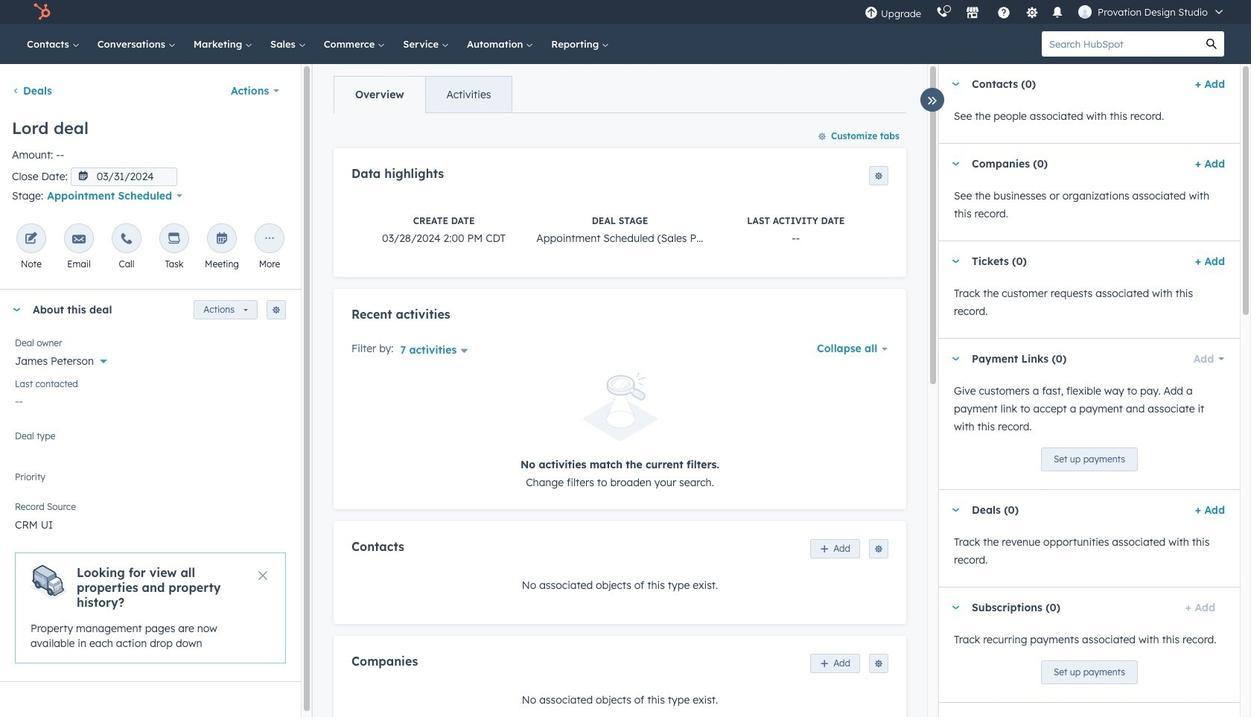 Task type: vqa. For each thing, say whether or not it's contained in the screenshot.
the bottommost alert
yes



Task type: locate. For each thing, give the bounding box(es) containing it.
2 vertical spatial caret image
[[951, 357, 960, 361]]

1 vertical spatial alert
[[15, 553, 286, 664]]

3 caret image from the top
[[951, 508, 960, 512]]

caret image
[[951, 260, 960, 263], [12, 308, 21, 312], [951, 357, 960, 361]]

email image
[[72, 233, 86, 247]]

Search HubSpot search field
[[1042, 31, 1199, 57]]

4 caret image from the top
[[951, 606, 960, 610]]

manage card settings image
[[272, 306, 281, 315]]

0 vertical spatial alert
[[352, 373, 889, 491]]

alert
[[352, 373, 889, 491], [15, 553, 286, 664]]

more image
[[263, 233, 276, 247]]

meeting image
[[215, 233, 229, 247]]

caret image
[[951, 82, 960, 86], [951, 162, 960, 166], [951, 508, 960, 512], [951, 606, 960, 610]]

1 horizontal spatial alert
[[352, 373, 889, 491]]

0 vertical spatial caret image
[[951, 260, 960, 263]]

1 vertical spatial caret image
[[12, 308, 21, 312]]

navigation
[[334, 76, 513, 113]]

menu
[[857, 0, 1234, 24]]



Task type: describe. For each thing, give the bounding box(es) containing it.
2 caret image from the top
[[951, 162, 960, 166]]

1 caret image from the top
[[951, 82, 960, 86]]

task image
[[168, 233, 181, 247]]

close image
[[258, 571, 267, 580]]

note image
[[25, 233, 38, 247]]

MM/DD/YYYY text field
[[71, 167, 177, 186]]

0 horizontal spatial alert
[[15, 553, 286, 664]]

call image
[[120, 233, 133, 247]]

-- text field
[[15, 387, 286, 411]]

marketplaces image
[[966, 7, 980, 20]]

james peterson image
[[1079, 5, 1092, 19]]



